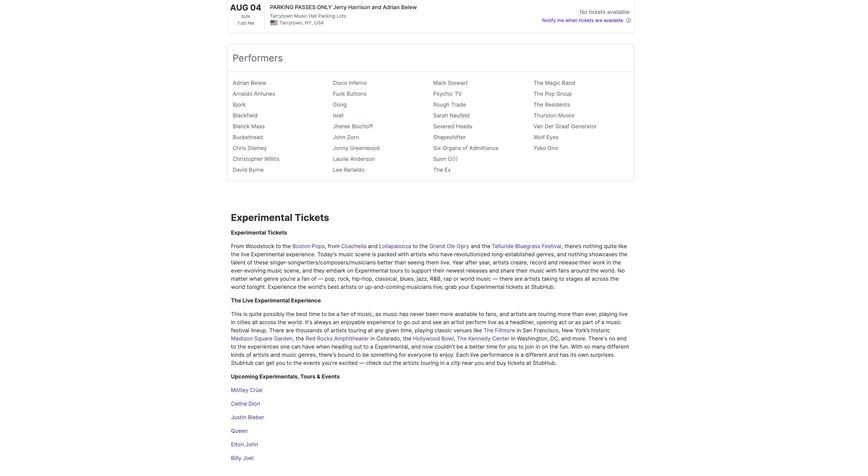 Task type: locate. For each thing, give the bounding box(es) containing it.
billy
[[231, 455, 241, 461]]

when right the me
[[566, 17, 578, 23]]

nothing
[[583, 243, 603, 250], [568, 251, 588, 258]]

music down releases
[[476, 275, 491, 282]]

have down red
[[302, 343, 315, 350]]

no inside , there's nothing quite like the live experimental experience. today's music scene is packed with artists who have revolutionized long-established genres, and nothing showcases the talent of these singer-songwriters/composers/musicians better than seeing them live. year after year, artists create, record and release their work in the ever-evolving music scene, and they embark on experimental tours to support their newest releases and share their music with fans around the world. no matter what genre you're a fan of — pop, rock, hip-hop, classical, blues, jazz, r&b, rap or world music — there are artists taking to stages all across the world tonight. experience the world's best artists or up-and-coming musicians live; grab your experimental tickets at stubhub.
[[618, 267, 625, 274]]

buckethead
[[233, 134, 263, 141]]

0 horizontal spatial all
[[252, 319, 258, 326]]

quite inside , there's nothing quite like the live experimental experience. today's music scene is packed with artists who have revolutionized long-established genres, and nothing showcases the talent of these singer-songwriters/composers/musicians better than seeing them live. year after year, artists create, record and release their work in the ever-evolving music scene, and they embark on experimental tours to support their newest releases and share their music with fans around the world. no matter what genre you're a fan of — pop, rock, hip-hop, classical, blues, jazz, r&b, rap or world music — there are artists taking to stages all across the world tonight. experience the world's best artists or up-and-coming musicians live; grab your experimental tickets at stubhub.
[[604, 243, 617, 250]]

surprises.
[[590, 351, 615, 358]]

with up taking
[[546, 267, 557, 274]]

quite up showcases
[[604, 243, 617, 250]]

1 vertical spatial best
[[296, 311, 308, 317]]

is
[[372, 251, 376, 258], [243, 311, 248, 317], [515, 351, 519, 358]]

and up revolutionized at the bottom
[[471, 243, 481, 250]]

1 experimental tickets from the top
[[231, 212, 329, 223]]

1 horizontal spatial time
[[487, 343, 498, 350]]

1 horizontal spatial across
[[592, 275, 609, 282]]

or left up-
[[358, 284, 364, 290]]

1 vertical spatial has
[[560, 351, 569, 358]]

1 vertical spatial no
[[618, 267, 625, 274]]

john
[[333, 134, 346, 141], [245, 441, 258, 448]]

fan up enjoyable
[[341, 311, 349, 317]]

experimental tickets for mötley crüe
[[231, 212, 329, 223]]

a inside , there's nothing quite like the live experimental experience. today's music scene is packed with artists who have revolutionized long-established genres, and nothing showcases the talent of these singer-songwriters/composers/musicians better than seeing them live. year after year, artists create, record and release their work in the ever-evolving music scene, and they embark on experimental tours to support their newest releases and share their music with fans around the world. no matter what genre you're a fan of — pop, rock, hip-hop, classical, blues, jazz, r&b, rap or world music — there are artists taking to stages all across the world tonight. experience the world's best artists or up-and-coming musicians live; grab your experimental tickets at stubhub.
[[297, 275, 300, 282]]

in inside , there's nothing quite like the live experimental experience. today's music scene is packed with artists who have revolutionized long-established genres, and nothing showcases the talent of these singer-songwriters/composers/musicians better than seeing them live. year after year, artists create, record and release their work in the ever-evolving music scene, and they embark on experimental tours to support their newest releases and share their music with fans around the world. no matter what genre you're a fan of — pop, rock, hip-hop, classical, blues, jazz, r&b, rap or world music — there are artists taking to stages all across the world tonight. experience the world's best artists or up-and-coming musicians live; grab your experimental tickets at stubhub.
[[607, 259, 611, 266]]

0 horizontal spatial no
[[580, 8, 587, 15]]

bound
[[338, 351, 354, 358]]

the up the kennedy center link
[[484, 327, 494, 334]]

across down work
[[592, 275, 609, 282]]

their up around
[[580, 259, 591, 266]]

2 vertical spatial or
[[569, 319, 574, 326]]

0 vertical spatial experience
[[268, 284, 297, 290]]

different down end
[[607, 343, 629, 350]]

music,
[[357, 311, 374, 317]]

1 horizontal spatial —
[[359, 360, 365, 366]]

the left live
[[231, 297, 241, 304]]

available inside the notify me when tickets are available button
[[604, 17, 624, 23]]

as up york's
[[575, 319, 581, 326]]

in down any
[[371, 335, 375, 342]]

tarrytown, ny, usa
[[280, 20, 324, 25]]

time up it's
[[309, 311, 320, 317]]

tickets for lollapalooza
[[267, 229, 287, 236]]

0 vertical spatial quite
[[604, 243, 617, 250]]

at down create,
[[525, 284, 530, 290]]

thurston
[[534, 112, 557, 119]]

stubhub. inside in washington, dc, and more. there's no end to the experiences one can have when heading out to a experimental, and now couldn't be a better time for you to join in on the fun. with so many different kinds of artists and music genres, there's bound to be something for everyone to enjoy. each live performance is a different and has its own surprises. stubhub can get you to the events you're excited — check out the artists touring in a city near you and buy tickets at stubhub.
[[533, 360, 557, 366]]

a up each
[[465, 343, 468, 350]]

0 vertical spatial across
[[592, 275, 609, 282]]

1 vertical spatial john
[[245, 441, 258, 448]]

experimental tickets
[[231, 212, 329, 223], [231, 229, 287, 236]]

heading
[[332, 343, 352, 350]]

year
[[453, 259, 464, 266]]

available up the tooltip "image"
[[607, 8, 630, 15]]

the down venues
[[457, 335, 467, 342]]

more up the see
[[440, 311, 454, 317]]

has down the fun.
[[560, 351, 569, 358]]

world. left it's
[[288, 319, 304, 326]]

adrian right harrison
[[383, 4, 400, 11]]

everyone
[[408, 351, 432, 358]]

ever-
[[231, 267, 245, 274]]

bjork link
[[233, 101, 246, 108]]

r&b,
[[430, 275, 442, 282]]

0 vertical spatial for
[[499, 343, 506, 350]]

to down now
[[433, 351, 438, 358]]

touring inside in washington, dc, and more. there's no end to the experiences one can have when heading out to a experimental, and now couldn't be a better time for you to join in on the fun. with so many different kinds of artists and music genres, there's bound to be something for everyone to enjoy. each live performance is a different and has its own surprises. stubhub can get you to the events you're excited — check out the artists touring in a city near you and buy tickets at stubhub.
[[421, 360, 439, 366]]

out inside this is quite possibly the best time to be a fan of music, as music has never been more available to fans, and artists are touring more than ever, playing live in cities all across the world. it's always an enjoyable experience to go out and see an artist perform live as a headliner, opening act or as part of a music festival lineup. there are thousands of artists touring at any given time, playing classic venues like
[[412, 319, 420, 326]]

0 horizontal spatial can
[[255, 360, 264, 366]]

on down washington,
[[542, 343, 548, 350]]

live.
[[441, 259, 451, 266]]

the for the live experimental experience
[[231, 297, 241, 304]]

1 vertical spatial better
[[469, 343, 485, 350]]

tickets
[[589, 8, 606, 15], [579, 17, 594, 23], [506, 284, 523, 290], [508, 360, 525, 366]]

anderson
[[350, 156, 375, 162]]

1 horizontal spatial fan
[[341, 311, 349, 317]]

0 horizontal spatial an
[[333, 319, 339, 326]]

out down never
[[412, 319, 420, 326]]

has
[[400, 311, 409, 317], [560, 351, 569, 358]]

the
[[534, 79, 544, 86], [534, 90, 544, 97], [534, 101, 544, 108], [433, 166, 443, 173], [231, 297, 241, 304], [484, 327, 494, 334], [457, 335, 467, 342]]

be
[[328, 311, 335, 317], [457, 343, 463, 350], [363, 351, 369, 358]]

1 horizontal spatial touring
[[421, 360, 439, 366]]

0 horizontal spatial tickets
[[267, 229, 287, 236]]

given
[[385, 327, 399, 334]]

performers
[[233, 52, 283, 64]]

1 vertical spatial out
[[354, 343, 362, 350]]

with
[[398, 251, 409, 258], [546, 267, 557, 274]]

best
[[328, 284, 339, 290], [296, 311, 308, 317]]

cities
[[237, 319, 251, 326]]

1 vertical spatial world.
[[288, 319, 304, 326]]

talent
[[231, 259, 246, 266]]

on up rock,
[[347, 267, 354, 274]]

0 horizontal spatial have
[[302, 343, 315, 350]]

0 vertical spatial belew
[[401, 4, 417, 11]]

you down 'center'
[[508, 343, 517, 350]]

now
[[422, 343, 433, 350]]

no
[[580, 8, 587, 15], [618, 267, 625, 274]]

best inside , there's nothing quite like the live experimental experience. today's music scene is packed with artists who have revolutionized long-established genres, and nothing showcases the talent of these singer-songwriters/composers/musicians better than seeing them live. year after year, artists create, record and release their work in the ever-evolving music scene, and they embark on experimental tours to support their newest releases and share their music with fans around the world. no matter what genre you're a fan of — pop, rock, hip-hop, classical, blues, jazz, r&b, rap or world music — there are artists taking to stages all across the world tonight. experience the world's best artists or up-and-coming musicians live; grab your experimental tickets at stubhub.
[[328, 284, 339, 290]]

1 vertical spatial at
[[368, 327, 373, 334]]

best down pop,
[[328, 284, 339, 290]]

0 horizontal spatial genres,
[[298, 351, 317, 358]]

tours
[[300, 373, 316, 380]]

tickets down there
[[506, 284, 523, 290]]

1 horizontal spatial with
[[546, 267, 557, 274]]

ever,
[[585, 311, 598, 317]]

2 horizontal spatial you
[[508, 343, 517, 350]]

yoko ono link
[[534, 145, 558, 151]]

bowl
[[442, 335, 454, 342]]

tickets down no tickets available
[[579, 17, 594, 23]]

in down "this" on the bottom left of page
[[231, 319, 236, 326]]

david
[[233, 166, 247, 173]]

have
[[441, 251, 453, 258], [302, 343, 315, 350]]

in
[[607, 259, 611, 266], [231, 319, 236, 326], [517, 327, 521, 334], [371, 335, 375, 342], [511, 335, 516, 342], [536, 343, 540, 350], [440, 360, 445, 366]]

1 horizontal spatial all
[[585, 275, 591, 282]]

has inside this is quite possibly the best time to be a fan of music, as music has never been more available to fans, and artists are touring more than ever, playing live in cities all across the world. it's always an enjoyable experience to go out and see an artist perform live as a headliner, opening act or as part of a music festival lineup. there are thousands of artists touring at any given time, playing classic venues like
[[400, 311, 409, 317]]

0 horizontal spatial their
[[433, 267, 445, 274]]

available
[[607, 8, 630, 15], [604, 17, 624, 23], [455, 311, 477, 317]]

of up the 'evolving'
[[247, 259, 252, 266]]

world
[[460, 275, 475, 282], [231, 284, 245, 290]]

2 horizontal spatial touring
[[538, 311, 556, 317]]

for down 'center'
[[499, 343, 506, 350]]

with
[[571, 343, 583, 350]]

experience down genre
[[268, 284, 297, 290]]

0 vertical spatial have
[[441, 251, 453, 258]]

0 vertical spatial be
[[328, 311, 335, 317]]

available inside this is quite possibly the best time to be a fan of music, as music has never been more available to fans, and artists are touring more than ever, playing live in cities all across the world. it's always an enjoyable experience to go out and see an artist perform live as a headliner, opening act or as part of a music festival lineup. there are thousands of artists touring at any given time, playing classic venues like
[[455, 311, 477, 317]]

generator
[[571, 123, 597, 130]]

can left get
[[255, 360, 264, 366]]

an up classic
[[443, 319, 450, 326]]

0 horizontal spatial time
[[309, 311, 320, 317]]

at inside this is quite possibly the best time to be a fan of music, as music has never been more available to fans, and artists are touring more than ever, playing live in cities all across the world. it's always an enjoyable experience to go out and see an artist perform live as a headliner, opening act or as part of a music festival lineup. there are thousands of artists touring at any given time, playing classic venues like
[[368, 327, 373, 334]]

touring down enjoyable
[[348, 327, 367, 334]]

more up act
[[558, 311, 571, 317]]

2 experimental tickets from the top
[[231, 229, 287, 236]]

ranaldo
[[344, 166, 365, 173]]

1 vertical spatial or
[[358, 284, 364, 290]]

jazz,
[[417, 275, 429, 282]]

an right always on the bottom left of the page
[[333, 319, 339, 326]]

0 horizontal spatial quite
[[249, 311, 262, 317]]

nothing up showcases
[[583, 243, 603, 250]]

better down "kennedy"
[[469, 343, 485, 350]]

the for the residents
[[534, 101, 544, 108]]

1 horizontal spatial different
[[607, 343, 629, 350]]

and left they
[[302, 267, 312, 274]]

in down enjoy.
[[440, 360, 445, 366]]

world. down work
[[601, 267, 616, 274]]

artists down long-
[[493, 259, 509, 266]]

better inside in washington, dc, and more. there's no end to the experiences one can have when heading out to a experimental, and now couldn't be a better time for you to join in on the fun. with so many different kinds of artists and music genres, there's bound to be something for everyone to enjoy. each live performance is a different and has its own surprises. stubhub can get you to the events you're excited — check out the artists touring in a city near you and buy tickets at stubhub.
[[469, 343, 485, 350]]

1 vertical spatial when
[[316, 343, 330, 350]]

1 vertical spatial adrian
[[233, 79, 249, 86]]

2 vertical spatial at
[[526, 360, 532, 366]]

of up stubhub
[[246, 351, 251, 358]]

celine
[[231, 400, 247, 407]]

0 horizontal spatial belew
[[251, 79, 266, 86]]

john up joel at the bottom left
[[245, 441, 258, 448]]

0 vertical spatial at
[[525, 284, 530, 290]]

1 vertical spatial stubhub.
[[533, 360, 557, 366]]

center
[[492, 335, 510, 342]]

for down experimental,
[[399, 351, 406, 358]]

0 vertical spatial you're
[[280, 275, 296, 282]]

john zorn
[[333, 134, 359, 141]]

the for the magic band
[[534, 79, 544, 86]]

embark
[[326, 267, 346, 274]]

stubhub.
[[531, 284, 555, 290], [533, 360, 557, 366]]

2 an from the left
[[443, 319, 450, 326]]

byrne
[[249, 166, 264, 173]]

can right one
[[292, 343, 301, 350]]

0 vertical spatial adrian
[[383, 4, 400, 11]]

is right 'performance'
[[515, 351, 519, 358]]

the for the ex
[[433, 166, 443, 173]]

0 vertical spatial stubhub.
[[531, 284, 555, 290]]

festival
[[231, 327, 249, 334]]

experience.
[[286, 251, 316, 258]]

there's
[[589, 335, 608, 342]]

playing right ever,
[[599, 311, 618, 317]]

1 vertical spatial tickets
[[267, 229, 287, 236]]

1 horizontal spatial genres,
[[537, 251, 556, 258]]

christopher willits link
[[233, 156, 280, 162]]

to down amphitheater
[[364, 343, 369, 350]]

billy joel link
[[231, 455, 254, 461]]

organs
[[443, 145, 461, 151]]

and up get
[[271, 351, 280, 358]]

1 vertical spatial quite
[[249, 311, 262, 317]]

2 vertical spatial touring
[[421, 360, 439, 366]]

0 horizontal spatial across
[[259, 319, 276, 326]]

0 vertical spatial on
[[347, 267, 354, 274]]

rough
[[433, 101, 450, 108]]

1 horizontal spatial more
[[558, 311, 571, 317]]

world.
[[601, 267, 616, 274], [288, 319, 304, 326]]

after
[[465, 259, 478, 266]]

0 horizontal spatial playing
[[415, 327, 433, 334]]

enjoyable
[[341, 319, 365, 326]]

0 horizontal spatial more
[[440, 311, 454, 317]]

the for the pop group
[[534, 90, 544, 97]]

— down they
[[318, 275, 324, 282]]

thurston moore
[[534, 112, 575, 119]]

their down create,
[[516, 267, 528, 274]]

experience inside , there's nothing quite like the live experimental experience. today's music scene is packed with artists who have revolutionized long-established genres, and nothing showcases the talent of these singer-songwriters/composers/musicians better than seeing them live. year after year, artists create, record and release their work in the ever-evolving music scene, and they embark on experimental tours to support their newest releases and share their music with fans around the world. no matter what genre you're a fan of — pop, rock, hip-hop, classical, blues, jazz, r&b, rap or world music — there are artists taking to stages all across the world tonight. experience the world's best artists or up-and-coming musicians live; grab your experimental tickets at stubhub.
[[268, 284, 297, 290]]

telluride bluegrass festival link
[[492, 243, 562, 250]]

kennedy
[[468, 335, 491, 342]]

square
[[254, 335, 273, 342]]

2 vertical spatial be
[[363, 351, 369, 358]]

of
[[463, 145, 468, 151], [247, 259, 252, 266], [311, 275, 317, 282], [351, 311, 356, 317], [595, 319, 600, 326], [324, 327, 329, 334], [246, 351, 251, 358]]

1 vertical spatial you're
[[322, 360, 338, 366]]

are right there
[[515, 275, 523, 282]]

you right near
[[475, 360, 484, 366]]

0 vertical spatial genres,
[[537, 251, 556, 258]]

time inside this is quite possibly the best time to be a fan of music, as music has never been more available to fans, and artists are touring more than ever, playing live in cities all across the world. it's always an enjoyable experience to go out and see an artist perform live as a headliner, opening act or as part of a music festival lineup. there are thousands of artists touring at any given time, playing classic venues like
[[309, 311, 320, 317]]

tickets up boston pops 'link'
[[295, 212, 329, 223]]

the fillmore in san francisco, new york's historic madison square garden , the red rocks amphitheater in colorado, the hollywood bowl , the kennedy center
[[231, 327, 610, 342]]

like inside this is quite possibly the best time to be a fan of music, as music has never been more available to fans, and artists are touring more than ever, playing live in cities all across the world. it's always an enjoyable experience to go out and see an artist perform live as a headliner, opening act or as part of a music festival lineup. there are thousands of artists touring at any given time, playing classic venues like
[[474, 327, 482, 334]]

across
[[592, 275, 609, 282], [259, 319, 276, 326]]

the left the pop
[[534, 90, 544, 97]]

der
[[545, 123, 554, 130]]

have inside in washington, dc, and more. there's no end to the experiences one can have when heading out to a experimental, and now couldn't be a better time for you to join in on the fun. with so many different kinds of artists and music genres, there's bound to be something for everyone to enjoy. each live performance is a different and has its own surprises. stubhub can get you to the events you're excited — check out the artists touring in a city near you and buy tickets at stubhub.
[[302, 343, 315, 350]]

, left there's
[[562, 243, 563, 250]]

0 horizontal spatial john
[[245, 441, 258, 448]]

1 horizontal spatial world
[[460, 275, 475, 282]]

0 vertical spatial tickets
[[295, 212, 329, 223]]

stages
[[566, 275, 583, 282]]

adrian up the arnaldo
[[233, 79, 249, 86]]

0 vertical spatial better
[[377, 259, 393, 266]]

around
[[571, 267, 589, 274]]

, left "from"
[[325, 243, 326, 250]]

0 horizontal spatial than
[[395, 259, 406, 266]]

0 vertical spatial like
[[619, 243, 627, 250]]

in inside this is quite possibly the best time to be a fan of music, as music has never been more available to fans, and artists are touring more than ever, playing live in cities all across the world. it's always an enjoyable experience to go out and see an artist perform live as a headliner, opening act or as part of a music festival lineup. there are thousands of artists touring at any given time, playing classic venues like
[[231, 319, 236, 326]]

jonny greenwood
[[333, 145, 380, 151]]

0 horizontal spatial —
[[318, 275, 324, 282]]

2 vertical spatial available
[[455, 311, 477, 317]]

what
[[249, 275, 262, 282]]

— inside in washington, dc, and more. there's no end to the experiences one can have when heading out to a experimental, and now couldn't be a better time for you to join in on the fun. with so many different kinds of artists and music genres, there's bound to be something for everyone to enjoy. each live performance is a different and has its own surprises. stubhub can get you to the events you're excited — check out the artists touring in a city near you and buy tickets at stubhub.
[[359, 360, 365, 366]]

2 horizontal spatial is
[[515, 351, 519, 358]]

1 horizontal spatial no
[[618, 267, 625, 274]]

1 horizontal spatial better
[[469, 343, 485, 350]]

2 horizontal spatial out
[[412, 319, 420, 326]]

coachella
[[341, 243, 367, 250]]

experimental up these
[[251, 251, 285, 258]]

couldn't
[[435, 343, 455, 350]]

world. inside this is quite possibly the best time to be a fan of music, as music has never been more available to fans, and artists are touring more than ever, playing live in cities all across the world. it's always an enjoyable experience to go out and see an artist perform live as a headliner, opening act or as part of a music festival lineup. there are thousands of artists touring at any given time, playing classic venues like
[[288, 319, 304, 326]]

at inside in washington, dc, and more. there's no end to the experiences one can have when heading out to a experimental, and now couldn't be a better time for you to join in on the fun. with so many different kinds of artists and music genres, there's bound to be something for everyone to enjoy. each live performance is a different and has its own surprises. stubhub can get you to the events you're excited — check out the artists touring in a city near you and buy tickets at stubhub.
[[526, 360, 532, 366]]

or right act
[[569, 319, 574, 326]]

a up the 'red rocks amphitheater' link
[[336, 311, 340, 317]]

arnaldo antunes link
[[233, 90, 275, 97]]

music up genre
[[267, 267, 282, 274]]

1 vertical spatial is
[[243, 311, 248, 317]]

record
[[530, 259, 547, 266]]

jerry
[[333, 4, 347, 11]]

tickets right the buy
[[508, 360, 525, 366]]

0 horizontal spatial better
[[377, 259, 393, 266]]

boston
[[293, 243, 311, 250]]

all inside this is quite possibly the best time to be a fan of music, as music has never been more available to fans, and artists are touring more than ever, playing live in cities all across the world. it's always an enjoyable experience to go out and see an artist perform live as a headliner, opening act or as part of a music festival lineup. there are thousands of artists touring at any given time, playing classic venues like
[[252, 319, 258, 326]]

arnaldo antunes
[[233, 90, 275, 97]]

0 vertical spatial when
[[566, 17, 578, 23]]

events
[[322, 373, 340, 380]]

hip-
[[352, 275, 362, 282]]

, down venues
[[454, 335, 456, 342]]

you're down there's
[[322, 360, 338, 366]]

1 vertical spatial available
[[604, 17, 624, 23]]

a down washington,
[[521, 351, 524, 358]]

artists down everyone
[[403, 360, 419, 366]]

live up near
[[471, 351, 479, 358]]

0 vertical spatial is
[[372, 251, 376, 258]]

as
[[376, 311, 381, 317], [498, 319, 504, 326], [575, 319, 581, 326]]

1 horizontal spatial tickets
[[295, 212, 329, 223]]

and down 'performance'
[[486, 360, 495, 366]]

jonny greenwood link
[[333, 145, 380, 151]]

notify me when tickets are available
[[542, 17, 624, 23]]

tickets inside , there's nothing quite like the live experimental experience. today's music scene is packed with artists who have revolutionized long-established genres, and nothing showcases the talent of these singer-songwriters/composers/musicians better than seeing them live. year after year, artists create, record and release their work in the ever-evolving music scene, and they embark on experimental tours to support their newest releases and share their music with fans around the world. no matter what genre you're a fan of — pop, rock, hip-hop, classical, blues, jazz, r&b, rap or world music — there are artists taking to stages all across the world tonight. experience the world's best artists or up-and-coming musicians live; grab your experimental tickets at stubhub.
[[506, 284, 523, 290]]

1 vertical spatial experimental tickets
[[231, 229, 287, 236]]

0 vertical spatial has
[[400, 311, 409, 317]]

0 vertical spatial experimental tickets
[[231, 212, 329, 223]]

0 horizontal spatial is
[[243, 311, 248, 317]]

1 vertical spatial time
[[487, 343, 498, 350]]

0 horizontal spatial with
[[398, 251, 409, 258]]

us national flag image
[[270, 20, 278, 25]]

0 vertical spatial different
[[607, 343, 629, 350]]

touring up opening
[[538, 311, 556, 317]]

to up the seeing
[[413, 243, 418, 250]]

1 horizontal spatial on
[[542, 343, 548, 350]]

0 horizontal spatial be
[[328, 311, 335, 317]]

genres, up events
[[298, 351, 317, 358]]

and
[[372, 4, 382, 11], [368, 243, 378, 250], [471, 243, 481, 250], [557, 251, 567, 258], [548, 259, 558, 266], [302, 267, 312, 274], [489, 267, 499, 274], [500, 311, 509, 317], [422, 319, 431, 326], [561, 335, 571, 342], [411, 343, 421, 350], [271, 351, 280, 358], [549, 351, 558, 358], [486, 360, 495, 366]]

, there's nothing quite like the live experimental experience. today's music scene is packed with artists who have revolutionized long-established genres, and nothing showcases the talent of these singer-songwriters/composers/musicians better than seeing them live. year after year, artists create, record and release their work in the ever-evolving music scene, and they embark on experimental tours to support their newest releases and share their music with fans around the world. no matter what genre you're a fan of — pop, rock, hip-hop, classical, blues, jazz, r&b, rap or world music — there are artists taking to stages all across the world tonight. experience the world's best artists or up-and-coming musicians live; grab your experimental tickets at stubhub.
[[231, 243, 628, 290]]

stubhub. down join
[[533, 360, 557, 366]]

music inside in washington, dc, and more. there's no end to the experiences one can have when heading out to a experimental, and now couldn't be a better time for you to join in on the fun. with so many different kinds of artists and music genres, there's bound to be something for everyone to enjoy. each live performance is a different and has its own surprises. stubhub can get you to the events you're excited — check out the artists touring in a city near you and buy tickets at stubhub.
[[282, 351, 297, 358]]

time up 'performance'
[[487, 343, 498, 350]]

pop,
[[325, 275, 336, 282]]

in down showcases
[[607, 259, 611, 266]]

ex
[[445, 166, 451, 173]]

best up it's
[[296, 311, 308, 317]]

tooltip image
[[626, 18, 631, 23]]

adrian belew link
[[233, 79, 266, 86]]

1 horizontal spatial than
[[572, 311, 584, 317]]



Task type: describe. For each thing, give the bounding box(es) containing it.
have inside , there's nothing quite like the live experimental experience. today's music scene is packed with artists who have revolutionized long-established genres, and nothing showcases the talent of these singer-songwriters/composers/musicians better than seeing them live. year after year, artists create, record and release their work in the ever-evolving music scene, and they embark on experimental tours to support their newest releases and share their music with fans around the world. no matter what genre you're a fan of — pop, rock, hip-hop, classical, blues, jazz, r&b, rap or world music — there are artists taking to stages all across the world tonight. experience the world's best artists or up-and-coming musicians live; grab your experimental tickets at stubhub.
[[441, 251, 453, 258]]

1 vertical spatial belew
[[251, 79, 266, 86]]

has inside in washington, dc, and more. there's no end to the experiences one can have when heading out to a experimental, and now couldn't be a better time for you to join in on the fun. with so many different kinds of artists and music genres, there's bound to be something for everyone to enjoy. each live performance is a different and has its own surprises. stubhub can get you to the events you're excited — check out the artists touring in a city near you and buy tickets at stubhub.
[[560, 351, 569, 358]]

in down fillmore
[[511, 335, 516, 342]]

1 horizontal spatial for
[[499, 343, 506, 350]]

this is quite possibly the best time to be a fan of music, as music has never been more available to fans, and artists are touring more than ever, playing live in cities all across the world. it's always an enjoyable experience to go out and see an artist perform live as a headliner, opening act or as part of a music festival lineup. there are thousands of artists touring at any given time, playing classic venues like
[[231, 311, 628, 334]]

are up garden
[[286, 327, 294, 334]]

artists down experiences
[[253, 351, 269, 358]]

0 vertical spatial can
[[292, 343, 301, 350]]

rap
[[444, 275, 452, 282]]

lots
[[337, 13, 346, 19]]

sunn o))) link
[[433, 156, 458, 162]]

elton
[[231, 441, 244, 448]]

live down the fans,
[[488, 319, 497, 326]]

own
[[578, 351, 589, 358]]

a up "historic"
[[602, 319, 605, 326]]

fuck buttons
[[333, 90, 367, 97]]

artists up "headliner,"
[[511, 311, 527, 317]]

a left 'city'
[[446, 360, 450, 366]]

1 vertical spatial playing
[[415, 327, 433, 334]]

quite inside this is quite possibly the best time to be a fan of music, as music has never been more available to fans, and artists are touring more than ever, playing live in cities all across the world. it's always an enjoyable experience to go out and see an artist perform live as a headliner, opening act or as part of a music festival lineup. there are thousands of artists touring at any given time, playing classic venues like
[[249, 311, 262, 317]]

from woodstock to the boston pops , from coachella and lollapalooza to the grand ole opry and the telluride bluegrass festival
[[231, 243, 562, 250]]

parking
[[319, 13, 335, 19]]

1 horizontal spatial you
[[475, 360, 484, 366]]

a up fillmore
[[506, 319, 509, 326]]

islet link
[[333, 112, 344, 119]]

0 horizontal spatial as
[[376, 311, 381, 317]]

experimental up from
[[231, 229, 266, 236]]

to down fans
[[559, 275, 565, 282]]

2 horizontal spatial their
[[580, 259, 591, 266]]

at inside , there's nothing quite like the live experimental experience. today's music scene is packed with artists who have revolutionized long-established genres, and nothing showcases the talent of these singer-songwriters/composers/musicians better than seeing them live. year after year, artists create, record and release their work in the ever-evolving music scene, and they embark on experimental tours to support their newest releases and share their music with fans around the world. no matter what genre you're a fan of — pop, rock, hip-hop, classical, blues, jazz, r&b, rap or world music — there are artists taking to stages all across the world tonight. experience the world's best artists or up-and-coming musicians live; grab your experimental tickets at stubhub.
[[525, 284, 530, 290]]

residents
[[545, 101, 570, 108]]

2 vertical spatial out
[[383, 360, 392, 366]]

parking passes only jerry harrison and adrian belew
[[270, 4, 417, 11]]

0 vertical spatial world
[[460, 275, 475, 282]]

of up rocks
[[324, 327, 329, 334]]

, left red
[[293, 335, 294, 342]]

end
[[617, 335, 627, 342]]

sunn
[[433, 156, 446, 162]]

always
[[314, 319, 332, 326]]

1 vertical spatial experience
[[291, 297, 321, 304]]

to left go at the bottom
[[397, 319, 402, 326]]

is inside , there's nothing quite like the live experimental experience. today's music scene is packed with artists who have revolutionized long-established genres, and nothing showcases the talent of these singer-songwriters/composers/musicians better than seeing them live. year after year, artists create, record and release their work in the ever-evolving music scene, and they embark on experimental tours to support their newest releases and share their music with fans around the world. no matter what genre you're a fan of — pop, rock, hip-hop, classical, blues, jazz, r&b, rap or world music — there are artists taking to stages all across the world tonight. experience the world's best artists or up-and-coming musicians live; grab your experimental tickets at stubhub.
[[372, 251, 376, 258]]

0 vertical spatial no
[[580, 8, 587, 15]]

severed
[[433, 123, 455, 130]]

upcoming
[[231, 373, 258, 380]]

to up the perform
[[479, 311, 484, 317]]

and right the record
[[548, 259, 558, 266]]

chris stamey
[[233, 145, 267, 151]]

music up experience
[[383, 311, 398, 317]]

stubhub. inside , there's nothing quite like the live experimental experience. today's music scene is packed with artists who have revolutionized long-established genres, and nothing showcases the talent of these singer-songwriters/composers/musicians better than seeing them live. year after year, artists create, record and release their work in the ever-evolving music scene, and they embark on experimental tours to support their newest releases and share their music with fans around the world. no matter what genre you're a fan of — pop, rock, hip-hop, classical, blues, jazz, r&b, rap or world music — there are artists taking to stages all across the world tonight. experience the world's best artists or up-and-coming musicians live; grab your experimental tickets at stubhub.
[[531, 284, 555, 290]]

blackfield
[[233, 112, 258, 119]]

lineup.
[[251, 327, 268, 334]]

there
[[500, 275, 513, 282]]

0 vertical spatial available
[[607, 8, 630, 15]]

of up world's
[[311, 275, 317, 282]]

no
[[609, 335, 616, 342]]

performance
[[481, 351, 514, 358]]

0 vertical spatial nothing
[[583, 243, 603, 250]]

group
[[557, 90, 572, 97]]

04
[[250, 3, 261, 13]]

2 horizontal spatial be
[[457, 343, 463, 350]]

, inside , there's nothing quite like the live experimental experience. today's music scene is packed with artists who have revolutionized long-established genres, and nothing showcases the talent of these singer-songwriters/composers/musicians better than seeing them live. year after year, artists create, record and release their work in the ever-evolving music scene, and they embark on experimental tours to support their newest releases and share their music with fans around the world. no matter what genre you're a fan of — pop, rock, hip-hop, classical, blues, jazz, r&b, rap or world music — there are artists taking to stages all across the world tonight. experience the world's best artists or up-and-coming musicians live; grab your experimental tickets at stubhub.
[[562, 243, 563, 250]]

on inside in washington, dc, and more. there's no end to the experiences one can have when heading out to a experimental, and now couldn't be a better time for you to join in on the fun. with so many different kinds of artists and music genres, there's bound to be something for everyone to enjoy. each live performance is a different and has its own surprises. stubhub can get you to the events you're excited — check out the artists touring in a city near you and buy tickets at stubhub.
[[542, 343, 548, 350]]

music down coachella "link"
[[339, 251, 354, 258]]

of inside in washington, dc, and more. there's no end to the experiences one can have when heading out to a experimental, and now couldn't be a better time for you to join in on the fun. with so many different kinds of artists and music genres, there's bound to be something for everyone to enjoy. each live performance is a different and has its own surprises. stubhub can get you to the events you're excited — check out the artists touring in a city near you and buy tickets at stubhub.
[[246, 351, 251, 358]]

1 an from the left
[[333, 319, 339, 326]]

than inside , there's nothing quite like the live experimental experience. today's music scene is packed with artists who have revolutionized long-established genres, and nothing showcases the talent of these singer-songwriters/composers/musicians better than seeing them live. year after year, artists create, record and release their work in the ever-evolving music scene, and they embark on experimental tours to support their newest releases and share their music with fans around the world. no matter what genre you're a fan of — pop, rock, hip-hop, classical, blues, jazz, r&b, rap or world music — there are artists taking to stages all across the world tonight. experience the world's best artists or up-and-coming musicians live; grab your experimental tickets at stubhub.
[[395, 259, 406, 266]]

live inside in washington, dc, and more. there's no end to the experiences one can have when heading out to a experimental, and now couldn't be a better time for you to join in on the fun. with so many different kinds of artists and music genres, there's bound to be something for everyone to enjoy. each live performance is a different and has its own surprises. stubhub can get you to the events you're excited — check out the artists touring in a city near you and buy tickets at stubhub.
[[471, 351, 479, 358]]

is inside in washington, dc, and more. there's no end to the experiences one can have when heading out to a experimental, and now couldn't be a better time for you to join in on the fun. with so many different kinds of artists and music genres, there's bound to be something for everyone to enjoy. each live performance is a different and has its own surprises. stubhub can get you to the events you're excited — check out the artists touring in a city near you and buy tickets at stubhub.
[[515, 351, 519, 358]]

neufeld
[[450, 112, 470, 119]]

opry
[[457, 243, 469, 250]]

1 vertical spatial with
[[546, 267, 557, 274]]

to up always on the bottom left of the page
[[322, 311, 327, 317]]

experience
[[367, 319, 395, 326]]

shapeshifter
[[433, 134, 466, 141]]

fuck buttons link
[[333, 90, 367, 97]]

0 horizontal spatial for
[[399, 351, 406, 358]]

genres, inside , there's nothing quite like the live experimental experience. today's music scene is packed with artists who have revolutionized long-established genres, and nothing showcases the talent of these singer-songwriters/composers/musicians better than seeing them live. year after year, artists create, record and release their work in the ever-evolving music scene, and they embark on experimental tours to support their newest releases and share their music with fans around the world. no matter what genre you're a fan of — pop, rock, hip-hop, classical, blues, jazz, r&b, rap or world music — there are artists taking to stages all across the world tonight. experience the world's best artists or up-and-coming musicians live; grab your experimental tickets at stubhub.
[[537, 251, 556, 258]]

fans,
[[486, 311, 498, 317]]

songwriters/composers/musicians
[[288, 259, 376, 266]]

1 vertical spatial can
[[255, 360, 264, 366]]

across inside this is quite possibly the best time to be a fan of music, as music has never been more available to fans, and artists are touring more than ever, playing live in cities all across the world. it's always an enjoyable experience to go out and see an artist perform live as a headliner, opening act or as part of a music festival lineup. there are thousands of artists touring at any given time, playing classic venues like
[[259, 319, 276, 326]]

experimental up possibly
[[255, 297, 290, 304]]

be inside this is quite possibly the best time to be a fan of music, as music has never been more available to fans, and artists are touring more than ever, playing live in cities all across the world. it's always an enjoyable experience to go out and see an artist perform live as a headliner, opening act or as part of a music festival lineup. there are thousands of artists touring at any given time, playing classic venues like
[[328, 311, 335, 317]]

fan inside this is quite possibly the best time to be a fan of music, as music has never been more available to fans, and artists are touring more than ever, playing live in cities all across the world. it's always an enjoyable experience to go out and see an artist perform live as a headliner, opening act or as part of a music festival lineup. there are thousands of artists touring at any given time, playing classic venues like
[[341, 311, 349, 317]]

experimental up woodstock
[[231, 212, 293, 223]]

1 horizontal spatial belew
[[401, 4, 417, 11]]

of up enjoyable
[[351, 311, 356, 317]]

than inside this is quite possibly the best time to be a fan of music, as music has never been more available to fans, and artists are touring more than ever, playing live in cities all across the world. it's always an enjoyable experience to go out and see an artist perform live as a headliner, opening act or as part of a music festival lineup. there are thousands of artists touring at any given time, playing classic venues like
[[572, 311, 584, 317]]

shapeshifter link
[[433, 134, 466, 141]]

and down year,
[[489, 267, 499, 274]]

possibly
[[263, 311, 285, 317]]

across inside , there's nothing quite like the live experimental experience. today's music scene is packed with artists who have revolutionized long-established genres, and nothing showcases the talent of these singer-songwriters/composers/musicians better than seeing them live. year after year, artists create, record and release their work in the ever-evolving music scene, and they embark on experimental tours to support their newest releases and share their music with fans around the world. no matter what genre you're a fan of — pop, rock, hip-hop, classical, blues, jazz, r&b, rap or world music — there are artists taking to stages all across the world tonight. experience the world's best artists or up-and-coming musicians live; grab your experimental tickets at stubhub.
[[592, 275, 609, 282]]

events
[[303, 360, 320, 366]]

to up upcoming experimentals, tours & events
[[287, 360, 292, 366]]

is inside this is quite possibly the best time to be a fan of music, as music has never been more available to fans, and artists are touring more than ever, playing live in cities all across the world. it's always an enjoyable experience to go out and see an artist perform live as a headliner, opening act or as part of a music festival lineup. there are thousands of artists touring at any given time, playing classic venues like
[[243, 311, 248, 317]]

mass
[[251, 123, 265, 130]]

tickets up the notify me when tickets are available button
[[589, 8, 606, 15]]

hollywood
[[413, 335, 440, 342]]

of up "historic"
[[595, 319, 600, 326]]

and down dc,
[[549, 351, 558, 358]]

coming
[[386, 284, 405, 290]]

time inside in washington, dc, and more. there's no end to the experiences one can have when heading out to a experimental, and now couldn't be a better time for you to join in on the fun. with so many different kinds of artists and music genres, there's bound to be something for everyone to enjoy. each live performance is a different and has its own surprises. stubhub can get you to the events you're excited — check out the artists touring in a city near you and buy tickets at stubhub.
[[487, 343, 498, 350]]

to up singer-
[[276, 243, 281, 250]]

artists down rock,
[[341, 284, 357, 290]]

and up everyone
[[411, 343, 421, 350]]

experimental up "hop,"
[[355, 267, 389, 274]]

music up "historic"
[[606, 319, 621, 326]]

1 vertical spatial world
[[231, 284, 245, 290]]

long-
[[492, 251, 505, 258]]

heads
[[456, 123, 473, 130]]

releases
[[466, 267, 488, 274]]

more.
[[573, 335, 587, 342]]

to up blues,
[[405, 267, 410, 274]]

in right join
[[536, 343, 540, 350]]

sarah neufeld
[[433, 112, 470, 119]]

and right harrison
[[372, 4, 382, 11]]

when inside in washington, dc, and more. there's no end to the experiences one can have when heading out to a experimental, and now couldn't be a better time for you to join in on the fun. with so many different kinds of artists and music genres, there's bound to be something for everyone to enjoy. each live performance is a different and has its own surprises. stubhub can get you to the events you're excited — check out the artists touring in a city near you and buy tickets at stubhub.
[[316, 343, 330, 350]]

are up "headliner,"
[[529, 311, 537, 317]]

from
[[328, 243, 340, 250]]

eyes
[[547, 134, 559, 141]]

a up something
[[370, 343, 373, 350]]

1 vertical spatial nothing
[[568, 251, 588, 258]]

to left join
[[519, 343, 524, 350]]

all inside , there's nothing quite like the live experimental experience. today's music scene is packed with artists who have revolutionized long-established genres, and nothing showcases the talent of these singer-songwriters/composers/musicians better than seeing them live. year after year, artists create, record and release their work in the ever-evolving music scene, and they embark on experimental tours to support their newest releases and share their music with fans around the world. no matter what genre you're a fan of — pop, rock, hip-hop, classical, blues, jazz, r&b, rap or world music — there are artists taking to stages all across the world tonight. experience the world's best artists or up-and-coming musicians live; grab your experimental tickets at stubhub.
[[585, 275, 591, 282]]

tarrytown,
[[280, 20, 304, 25]]

laurie
[[333, 156, 349, 162]]

upcoming experimentals, tours & events
[[231, 373, 340, 380]]

artists down the record
[[524, 275, 541, 282]]

like inside , there's nothing quite like the live experimental experience. today's music scene is packed with artists who have revolutionized long-established genres, and nothing showcases the talent of these singer-songwriters/composers/musicians better than seeing them live. year after year, artists create, record and release their work in the ever-evolving music scene, and they embark on experimental tours to support their newest releases and share their music with fans around the world. no matter what genre you're a fan of — pop, rock, hip-hop, classical, blues, jazz, r&b, rap or world music — there are artists taking to stages all across the world tonight. experience the world's best artists or up-and-coming musicians live; grab your experimental tickets at stubhub.
[[619, 243, 627, 250]]

experimental down releases
[[471, 284, 505, 290]]

2 more from the left
[[558, 311, 571, 317]]

1 horizontal spatial as
[[498, 319, 504, 326]]

live inside , there's nothing quite like the live experimental experience. today's music scene is packed with artists who have revolutionized long-established genres, and nothing showcases the talent of these singer-songwriters/composers/musicians better than seeing them live. year after year, artists create, record and release their work in the ever-evolving music scene, and they embark on experimental tours to support their newest releases and share their music with fans around the world. no matter what genre you're a fan of — pop, rock, hip-hop, classical, blues, jazz, r&b, rap or world music — there are artists taking to stages all across the world tonight. experience the world's best artists or up-and-coming musicians live; grab your experimental tickets at stubhub.
[[241, 251, 250, 258]]

0 vertical spatial john
[[333, 134, 346, 141]]

and up release
[[557, 251, 567, 258]]

2 horizontal spatial as
[[575, 319, 581, 326]]

enjoy.
[[440, 351, 455, 358]]

better inside , there's nothing quite like the live experimental experience. today's music scene is packed with artists who have revolutionized long-established genres, and nothing showcases the talent of these singer-songwriters/composers/musicians better than seeing them live. year after year, artists create, record and release their work in the ever-evolving music scene, and they embark on experimental tours to support their newest releases and share their music with fans around the world. no matter what genre you're a fan of — pop, rock, hip-hop, classical, blues, jazz, r&b, rap or world music — there are artists taking to stages all across the world tonight. experience the world's best artists or up-and-coming musicians live; grab your experimental tickets at stubhub.
[[377, 259, 393, 266]]

something
[[371, 351, 398, 358]]

1 horizontal spatial playing
[[599, 311, 618, 317]]

near
[[462, 360, 473, 366]]

and up scene
[[368, 243, 378, 250]]

to right "bound"
[[356, 351, 361, 358]]

telluride
[[492, 243, 514, 250]]

tickets inside button
[[579, 17, 594, 23]]

six
[[433, 145, 441, 151]]

you're inside , there's nothing quite like the live experimental experience. today's music scene is packed with artists who have revolutionized long-established genres, and nothing showcases the talent of these singer-songwriters/composers/musicians better than seeing them live. year after year, artists create, record and release their work in the ever-evolving music scene, and they embark on experimental tours to support their newest releases and share their music with fans around the world. no matter what genre you're a fan of — pop, rock, hip-hop, classical, blues, jazz, r&b, rap or world music — there are artists taking to stages all across the world tonight. experience the world's best artists or up-and-coming musicians live; grab your experimental tickets at stubhub.
[[280, 275, 296, 282]]

when inside button
[[566, 17, 578, 23]]

wolf
[[534, 134, 545, 141]]

0 vertical spatial touring
[[538, 311, 556, 317]]

amphitheater
[[334, 335, 369, 342]]

pm
[[248, 21, 254, 26]]

celine dion
[[231, 400, 260, 407]]

red
[[306, 335, 316, 342]]

from
[[231, 243, 244, 250]]

&
[[317, 373, 321, 380]]

1 more from the left
[[440, 311, 454, 317]]

blackfield link
[[233, 112, 258, 119]]

0 horizontal spatial or
[[358, 284, 364, 290]]

red rocks amphitheater link
[[306, 335, 369, 342]]

and down been
[[422, 319, 431, 326]]

live up end
[[619, 311, 628, 317]]

chris
[[233, 145, 246, 151]]

justin bieber
[[231, 414, 265, 421]]

0 horizontal spatial out
[[354, 343, 362, 350]]

buy
[[497, 360, 506, 366]]

tours
[[390, 267, 403, 274]]

tickets inside in washington, dc, and more. there's no end to the experiences one can have when heading out to a experimental, and now couldn't be a better time for you to join in on the fun. with so many different kinds of artists and music genres, there's bound to be something for everyone to enjoy. each live performance is a different and has its own surprises. stubhub can get you to the events you're excited — check out the artists touring in a city near you and buy tickets at stubhub.
[[508, 360, 525, 366]]

parking
[[270, 4, 294, 11]]

there's
[[565, 243, 582, 250]]

year,
[[479, 259, 492, 266]]

lollapalooza link
[[379, 243, 411, 250]]

evolving
[[245, 267, 266, 274]]

band
[[562, 79, 575, 86]]

joel
[[243, 455, 254, 461]]

and up the fun.
[[561, 335, 571, 342]]

psychic tv link
[[433, 90, 462, 97]]

justin
[[231, 414, 246, 421]]

1 horizontal spatial or
[[454, 275, 459, 282]]

artists up the seeing
[[411, 251, 427, 258]]

genres, inside in washington, dc, and more. there's no end to the experiences one can have when heading out to a experimental, and now couldn't be a better time for you to join in on the fun. with so many different kinds of artists and music genres, there's bound to be something for everyone to enjoy. each live performance is a different and has its own surprises. stubhub can get you to the events you're excited — check out the artists touring in a city near you and buy tickets at stubhub.
[[298, 351, 317, 358]]

you're inside in washington, dc, and more. there's no end to the experiences one can have when heading out to a experimental, and now couldn't be a better time for you to join in on the fun. with so many different kinds of artists and music genres, there's bound to be something for everyone to enjoy. each live performance is a different and has its own surprises. stubhub can get you to the events you're excited — check out the artists touring in a city near you and buy tickets at stubhub.
[[322, 360, 338, 366]]

experimental tickets for lollapalooza
[[231, 229, 287, 236]]

world. inside , there's nothing quite like the live experimental experience. today's music scene is packed with artists who have revolutionized long-established genres, and nothing showcases the talent of these singer-songwriters/composers/musicians better than seeing them live. year after year, artists create, record and release their work in the ever-evolving music scene, and they embark on experimental tours to support their newest releases and share their music with fans around the world. no matter what genre you're a fan of — pop, rock, hip-hop, classical, blues, jazz, r&b, rap or world music — there are artists taking to stages all across the world tonight. experience the world's best artists or up-and-coming musicians live; grab your experimental tickets at stubhub.
[[601, 267, 616, 274]]

and right the fans,
[[500, 311, 509, 317]]

are inside , there's nothing quite like the live experimental experience. today's music scene is packed with artists who have revolutionized long-established genres, and nothing showcases the talent of these singer-songwriters/composers/musicians better than seeing them live. year after year, artists create, record and release their work in the ever-evolving music scene, and they embark on experimental tours to support their newest releases and share their music with fans around the world. no matter what genre you're a fan of — pop, rock, hip-hop, classical, blues, jazz, r&b, rap or world music — there are artists taking to stages all across the world tonight. experience the world's best artists or up-and-coming musicians live; grab your experimental tickets at stubhub.
[[515, 275, 523, 282]]

2 horizontal spatial —
[[493, 275, 498, 282]]

tarrytown
[[270, 13, 293, 19]]

lollapalooza
[[379, 243, 411, 250]]

or inside this is quite possibly the best time to be a fan of music, as music has never been more available to fans, and artists are touring more than ever, playing live in cities all across the world. it's always an enjoyable experience to go out and see an artist perform live as a headliner, opening act or as part of a music festival lineup. there are thousands of artists touring at any given time, playing classic venues like
[[569, 319, 574, 326]]

of right organs
[[463, 145, 468, 151]]

0 horizontal spatial you
[[276, 360, 285, 366]]

1 vertical spatial different
[[525, 351, 547, 358]]

willits
[[264, 156, 280, 162]]

mark stewart link
[[433, 79, 468, 86]]

many
[[592, 343, 606, 350]]

to up kinds
[[231, 343, 236, 350]]

mötley
[[231, 387, 249, 394]]

in left san
[[517, 327, 521, 334]]

are inside the notify me when tickets are available button
[[596, 17, 603, 23]]

fan inside , there's nothing quite like the live experimental experience. today's music scene is packed with artists who have revolutionized long-established genres, and nothing showcases the talent of these singer-songwriters/composers/musicians better than seeing them live. year after year, artists create, record and release their work in the ever-evolving music scene, and they embark on experimental tours to support their newest releases and share their music with fans around the world. no matter what genre you're a fan of — pop, rock, hip-hop, classical, blues, jazz, r&b, rap or world music — there are artists taking to stages all across the world tonight. experience the world's best artists or up-and-coming musicians live; grab your experimental tickets at stubhub.
[[302, 275, 310, 282]]

sunn o)))
[[433, 156, 458, 162]]

admittance
[[469, 145, 499, 151]]

usa
[[314, 20, 324, 25]]

1 horizontal spatial their
[[516, 267, 528, 274]]

on inside , there's nothing quite like the live experimental experience. today's music scene is packed with artists who have revolutionized long-established genres, and nothing showcases the talent of these singer-songwriters/composers/musicians better than seeing them live. year after year, artists create, record and release their work in the ever-evolving music scene, and they embark on experimental tours to support their newest releases and share their music with fans around the world. no matter what genre you're a fan of — pop, rock, hip-hop, classical, blues, jazz, r&b, rap or world music — there are artists taking to stages all across the world tonight. experience the world's best artists or up-and-coming musicians live; grab your experimental tickets at stubhub.
[[347, 267, 354, 274]]

grand ole opry link
[[430, 243, 469, 250]]

artists up the 'red rocks amphitheater' link
[[331, 327, 347, 334]]

tickets for mötley crüe
[[295, 212, 329, 223]]

0 horizontal spatial touring
[[348, 327, 367, 334]]

tonight.
[[247, 284, 266, 290]]

showcases
[[589, 251, 618, 258]]

music down the record
[[530, 267, 545, 274]]

best inside this is quite possibly the best time to be a fan of music, as music has never been more available to fans, and artists are touring more than ever, playing live in cities all across the world. it's always an enjoyable experience to go out and see an artist perform live as a headliner, opening act or as part of a music festival lineup. there are thousands of artists touring at any given time, playing classic venues like
[[296, 311, 308, 317]]

boston pops link
[[293, 243, 325, 250]]

create,
[[511, 259, 529, 266]]



Task type: vqa. For each thing, say whether or not it's contained in the screenshot.
the Lollapalooza "link"
yes



